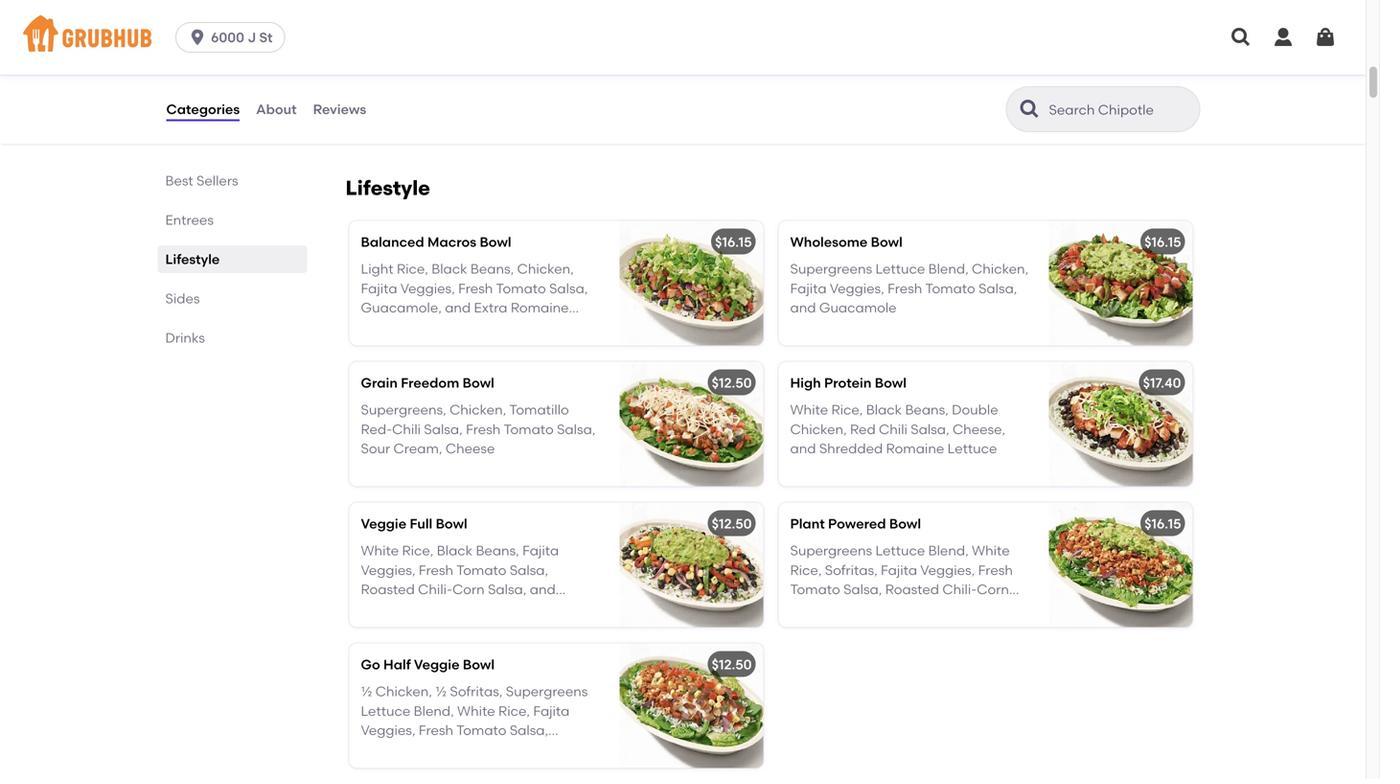 Task type: describe. For each thing, give the bounding box(es) containing it.
tomato inside white rice, black beans, fajita veggies, fresh tomato salsa, roasted chili-corn salsa, and guacamole
[[457, 562, 507, 579]]

wholesome bowl
[[791, 234, 903, 250]]

fajita inside supergreens lettuce blend, white rice, sofritas, fajita veggies, fresh tomato salsa, roasted chili-corn salsa, and guacamole
[[881, 562, 918, 579]]

$16.15 for supergreens lettuce blend, white rice, sofritas, fajita veggies, fresh tomato salsa, roasted chili-corn salsa, and guacamole
[[1145, 516, 1182, 532]]

cheese,
[[953, 421, 1006, 438]]

balanced macros bowl
[[361, 234, 512, 250]]

supergreens for veggies,
[[791, 261, 873, 277]]

and inside supergreens lettuce blend, chicken, fajita veggies, fresh tomato salsa, and guacamole
[[791, 300, 816, 316]]

tomato inside supergreens, chicken, tomatillo red-chili salsa, fresh tomato salsa, sour cream, cheese
[[504, 421, 554, 438]]

salsa, inside the light rice, black beans, chicken, fajita veggies, fresh tomato salsa, guacamole, and extra romaine lettuce
[[549, 280, 588, 297]]

lettuce inside supergreens lettuce blend, white rice, sofritas, fajita veggies, fresh tomato salsa, roasted chili-corn salsa, and guacamole
[[876, 543, 925, 559]]

chips
[[496, 71, 531, 88]]

rice, inside ½ chicken, ½ sofritas, supergreens lettuce blend, white rice, fajita veggies, fresh tomato salsa, roasted chili-corn salsa, and sour cream
[[499, 703, 530, 720]]

3 $12.50 from the top
[[712, 657, 752, 673]]

main navigation navigation
[[0, 0, 1366, 75]]

cream,
[[394, 441, 442, 457]]

cheese
[[446, 441, 495, 457]]

chicken, inside ½ chicken, ½ sofritas, supergreens lettuce blend, white rice, fajita veggies, fresh tomato salsa, roasted chili-corn salsa, and sour cream
[[376, 684, 432, 700]]

blend, for chicken,
[[929, 261, 969, 277]]

corn inside white rice, black beans, fajita veggies, fresh tomato salsa, roasted chili-corn salsa, and guacamole
[[453, 582, 485, 598]]

light
[[361, 261, 394, 277]]

fresh inside supergreens lettuce blend, chicken, fajita veggies, fresh tomato salsa, and guacamole
[[888, 280, 923, 297]]

high
[[791, 375, 821, 391]]

romaine inside white rice, black beans, double chicken, red chili salsa, cheese, and shredded romaine lettuce
[[886, 441, 945, 457]]

double
[[952, 402, 999, 418]]

bowl for light rice, black beans, chicken, fajita veggies, fresh tomato salsa, guacamole, and extra romaine lettuce
[[480, 234, 512, 250]]

veggie full bowl
[[361, 516, 468, 532]]

j
[[248, 29, 256, 46]]

and inside the light rice, black beans, chicken, fajita veggies, fresh tomato salsa, guacamole, and extra romaine lettuce
[[445, 300, 471, 316]]

tomato inside the light rice, black beans, chicken, fajita veggies, fresh tomato salsa, guacamole, and extra romaine lettuce
[[496, 280, 546, 297]]

blend, for white
[[929, 543, 969, 559]]

tomato inside supergreens lettuce blend, white rice, sofritas, fajita veggies, fresh tomato salsa, roasted chili-corn salsa, and guacamole
[[791, 582, 841, 598]]

drinks
[[165, 330, 205, 346]]

best
[[165, 173, 193, 189]]

reviews
[[313, 101, 367, 117]]

beans.
[[509, 52, 552, 68]]

fajita inside white rice, black beans, fajita veggies, fresh tomato salsa, roasted chili-corn salsa, and guacamole
[[523, 543, 559, 559]]

0 vertical spatial or
[[448, 71, 461, 88]]

reviews button
[[312, 75, 367, 144]]

bowl up ½ chicken, ½ sofritas, supergreens lettuce blend, white rice, fajita veggies, fresh tomato salsa, roasted chili-corn salsa, and sour cream on the bottom left
[[463, 657, 495, 673]]

tomatillo
[[509, 402, 569, 418]]

guacamole inside supergreens lettuce blend, white rice, sofritas, fajita veggies, fresh tomato salsa, roasted chili-corn salsa, and guacamole
[[861, 601, 939, 617]]

of
[[436, 52, 449, 68]]

and inside white rice, black beans, fajita veggies, fresh tomato salsa, roasted chili-corn salsa, and guacamole
[[530, 582, 556, 598]]

beans, for fresh
[[471, 261, 514, 277]]

bowl for supergreens lettuce blend, white rice, sofritas, fajita veggies, fresh tomato salsa, roasted chili-corn salsa, and guacamole
[[890, 516, 921, 532]]

white inside supergreens lettuce blend, white rice, sofritas, fajita veggies, fresh tomato salsa, roasted chili-corn salsa, and guacamole
[[972, 543, 1010, 559]]

powered
[[828, 516, 886, 532]]

chili- inside supergreens lettuce blend, white rice, sofritas, fajita veggies, fresh tomato salsa, roasted chili-corn salsa, and guacamole
[[943, 582, 977, 598]]

about
[[256, 101, 297, 117]]

rice
[[452, 52, 476, 68]]

best sellers
[[165, 173, 238, 189]]

black for red
[[867, 402, 902, 418]]

Search Chipotle search field
[[1048, 101, 1194, 119]]

bowl for supergreens, chicken, tomatillo red-chili salsa, fresh tomato salsa, sour cream, cheese
[[463, 375, 495, 391]]

tomato inside ½ chicken, ½ sofritas, supergreens lettuce blend, white rice, fajita veggies, fresh tomato salsa, roasted chili-corn salsa, and sour cream
[[457, 723, 507, 739]]

supergreens lettuce blend, chicken, fajita veggies, fresh tomato salsa, and guacamole
[[791, 261, 1029, 316]]

veggies, inside white rice, black beans, fajita veggies, fresh tomato salsa, roasted chili-corn salsa, and guacamole
[[361, 562, 416, 579]]

plant powered bowl image
[[1049, 503, 1193, 627]]

grain freedom bowl image
[[620, 362, 764, 486]]

chicken, inside the light rice, black beans, chicken, fajita veggies, fresh tomato salsa, guacamole, and extra romaine lettuce
[[517, 261, 574, 277]]

with
[[361, 52, 391, 68]]

fajita inside the light rice, black beans, chicken, fajita veggies, fresh tomato salsa, guacamole, and extra romaine lettuce
[[361, 280, 397, 297]]

1 ½ from the left
[[361, 684, 372, 700]]

high protein bowl image
[[1049, 362, 1193, 486]]

kid's
[[464, 71, 493, 88]]

veggie full bowl image
[[620, 503, 764, 627]]

lettuce inside white rice, black beans, double chicken, red chili salsa, cheese, and shredded romaine lettuce
[[948, 441, 998, 457]]

sour inside supergreens, chicken, tomatillo red-chili salsa, fresh tomato salsa, sour cream, cheese
[[361, 441, 390, 457]]

sellers
[[197, 173, 238, 189]]

sides
[[165, 291, 200, 307]]

6000
[[211, 29, 244, 46]]

bowl for white rice, black beans, fajita veggies, fresh tomato salsa, roasted chili-corn salsa, and guacamole
[[436, 516, 468, 532]]

1 svg image from the left
[[1230, 26, 1253, 49]]

black for veggies,
[[432, 261, 467, 277]]

categories
[[166, 101, 240, 117]]

guacamole inside supergreens lettuce blend, chicken, fajita veggies, fresh tomato salsa, and guacamole
[[820, 300, 897, 316]]

about button
[[255, 75, 298, 144]]

with a side of rice and beans. includes fruit or kid's chips and organic juice or milk. button
[[349, 12, 764, 136]]

veggies, inside ½ chicken, ½ sofritas, supergreens lettuce blend, white rice, fajita veggies, fresh tomato salsa, roasted chili-corn salsa, and sour cream
[[361, 723, 416, 739]]

roasted inside white rice, black beans, fajita veggies, fresh tomato salsa, roasted chili-corn salsa, and guacamole
[[361, 582, 415, 598]]

white rice, black beans, double chicken, red chili salsa, cheese, and shredded romaine lettuce
[[791, 402, 1006, 457]]

rice, for veggies,
[[397, 261, 428, 277]]

half
[[384, 657, 411, 673]]

$16.15 for light rice, black beans, chicken, fajita veggies, fresh tomato salsa, guacamole, and extra romaine lettuce
[[715, 234, 752, 250]]

chili- inside white rice, black beans, fajita veggies, fresh tomato salsa, roasted chili-corn salsa, and guacamole
[[418, 582, 453, 598]]

1 vertical spatial or
[[448, 91, 462, 107]]



Task type: locate. For each thing, give the bounding box(es) containing it.
black inside the light rice, black beans, chicken, fajita veggies, fresh tomato salsa, guacamole, and extra romaine lettuce
[[432, 261, 467, 277]]

lettuce down "wholesome bowl"
[[876, 261, 925, 277]]

macros
[[428, 234, 477, 250]]

rice, inside white rice, black beans, fajita veggies, fresh tomato salsa, roasted chili-corn salsa, and guacamole
[[402, 543, 434, 559]]

grain
[[361, 375, 398, 391]]

wholesome
[[791, 234, 868, 250]]

chili-
[[418, 582, 453, 598], [943, 582, 977, 598], [418, 742, 453, 758]]

0 horizontal spatial chili
[[392, 421, 421, 438]]

0 vertical spatial lifestyle
[[346, 176, 430, 200]]

sofritas, down go half veggie bowl
[[450, 684, 503, 700]]

chicken, inside supergreens, chicken, tomatillo red-chili salsa, fresh tomato salsa, sour cream, cheese
[[450, 402, 506, 418]]

white
[[791, 402, 829, 418], [361, 543, 399, 559], [972, 543, 1010, 559], [457, 703, 495, 720]]

tomato
[[496, 280, 546, 297], [926, 280, 976, 297], [504, 421, 554, 438], [457, 562, 507, 579], [791, 582, 841, 598], [457, 723, 507, 739]]

beans, for chili
[[906, 402, 949, 418]]

0 vertical spatial $12.50
[[712, 375, 752, 391]]

blend,
[[929, 261, 969, 277], [929, 543, 969, 559], [414, 703, 454, 720]]

high protein bowl
[[791, 375, 907, 391]]

0 vertical spatial supergreens
[[791, 261, 873, 277]]

0 vertical spatial veggie
[[361, 516, 407, 532]]

½
[[361, 684, 372, 700], [436, 684, 447, 700]]

or down rice
[[448, 71, 461, 88]]

roasted inside ½ chicken, ½ sofritas, supergreens lettuce blend, white rice, fajita veggies, fresh tomato salsa, roasted chili-corn salsa, and sour cream
[[361, 742, 415, 758]]

fresh
[[458, 280, 493, 297], [888, 280, 923, 297], [466, 421, 501, 438], [419, 562, 454, 579], [979, 562, 1013, 579], [419, 723, 454, 739]]

fajita
[[361, 280, 397, 297], [791, 280, 827, 297], [523, 543, 559, 559], [881, 562, 918, 579], [533, 703, 570, 720]]

1 vertical spatial veggie
[[414, 657, 460, 673]]

rice, for fresh
[[402, 543, 434, 559]]

rice, inside the light rice, black beans, chicken, fajita veggies, fresh tomato salsa, guacamole, and extra romaine lettuce
[[397, 261, 428, 277]]

wholesome bowl image
[[1049, 221, 1193, 345]]

6000 j st
[[211, 29, 273, 46]]

white inside white rice, black beans, double chicken, red chili salsa, cheese, and shredded romaine lettuce
[[791, 402, 829, 418]]

supergreens
[[791, 261, 873, 277], [791, 543, 873, 559], [506, 684, 588, 700]]

roasted
[[361, 582, 415, 598], [886, 582, 940, 598], [361, 742, 415, 758]]

protein
[[825, 375, 872, 391]]

lettuce down guacamole,
[[361, 319, 411, 336]]

romaine right extra
[[511, 300, 569, 316]]

2 vertical spatial $12.50
[[712, 657, 752, 673]]

fresh inside supergreens, chicken, tomatillo red-chili salsa, fresh tomato salsa, sour cream, cheese
[[466, 421, 501, 438]]

1 vertical spatial black
[[867, 402, 902, 418]]

svg image inside 6000 j st button
[[188, 28, 207, 47]]

1 horizontal spatial ½
[[436, 684, 447, 700]]

guacamole
[[820, 300, 897, 316], [361, 601, 438, 617], [861, 601, 939, 617]]

blend, inside ½ chicken, ½ sofritas, supergreens lettuce blend, white rice, fajita veggies, fresh tomato salsa, roasted chili-corn salsa, and sour cream
[[414, 703, 454, 720]]

supergreens lettuce blend, white rice, sofritas, fajita veggies, fresh tomato salsa, roasted chili-corn salsa, and guacamole
[[791, 543, 1013, 617]]

shredded
[[820, 441, 883, 457]]

beans, inside the light rice, black beans, chicken, fajita veggies, fresh tomato salsa, guacamole, and extra romaine lettuce
[[471, 261, 514, 277]]

bowl up supergreens lettuce blend, chicken, fajita veggies, fresh tomato salsa, and guacamole at the right of the page
[[871, 234, 903, 250]]

categories button
[[165, 75, 241, 144]]

white inside ½ chicken, ½ sofritas, supergreens lettuce blend, white rice, fajita veggies, fresh tomato salsa, roasted chili-corn salsa, and sour cream
[[457, 703, 495, 720]]

blend, inside supergreens lettuce blend, chicken, fajita veggies, fresh tomato salsa, and guacamole
[[929, 261, 969, 277]]

st
[[259, 29, 273, 46]]

½ chicken, ½ sofritas, supergreens lettuce blend, white rice, fajita veggies, fresh tomato salsa, roasted chili-corn salsa, and sour cream
[[361, 684, 588, 778]]

fresh inside the light rice, black beans, chicken, fajita veggies, fresh tomato salsa, guacamole, and extra romaine lettuce
[[458, 280, 493, 297]]

0 horizontal spatial veggie
[[361, 516, 407, 532]]

white inside white rice, black beans, fajita veggies, fresh tomato salsa, roasted chili-corn salsa, and guacamole
[[361, 543, 399, 559]]

2 vertical spatial beans,
[[476, 543, 519, 559]]

0 horizontal spatial sofritas,
[[450, 684, 503, 700]]

2 ½ from the left
[[436, 684, 447, 700]]

2 $12.50 from the top
[[712, 516, 752, 532]]

lettuce down half
[[361, 703, 411, 720]]

1 horizontal spatial veggie
[[414, 657, 460, 673]]

veggies, inside supergreens lettuce blend, chicken, fajita veggies, fresh tomato salsa, and guacamole
[[830, 280, 885, 297]]

lettuce down powered
[[876, 543, 925, 559]]

veggie
[[361, 516, 407, 532], [414, 657, 460, 673]]

1 chili from the left
[[392, 421, 421, 438]]

and inside white rice, black beans, double chicken, red chili salsa, cheese, and shredded romaine lettuce
[[791, 441, 816, 457]]

supergreens,
[[361, 402, 447, 418]]

bowl for white rice, black beans, double chicken, red chili salsa, cheese, and shredded romaine lettuce
[[875, 375, 907, 391]]

and inside ½ chicken, ½ sofritas, supergreens lettuce blend, white rice, fajita veggies, fresh tomato salsa, roasted chili-corn salsa, and sour cream
[[530, 742, 556, 758]]

guacamole up half
[[361, 601, 438, 617]]

sofritas, down plant powered bowl
[[825, 562, 878, 579]]

bowl
[[480, 234, 512, 250], [871, 234, 903, 250], [463, 375, 495, 391], [875, 375, 907, 391], [436, 516, 468, 532], [890, 516, 921, 532], [463, 657, 495, 673]]

black
[[432, 261, 467, 277], [867, 402, 902, 418], [437, 543, 473, 559]]

go half veggie bowl image
[[620, 644, 764, 768]]

black up red
[[867, 402, 902, 418]]

guacamole down powered
[[861, 601, 939, 617]]

romaine right shredded on the right bottom of page
[[886, 441, 945, 457]]

supergreens inside ½ chicken, ½ sofritas, supergreens lettuce blend, white rice, fajita veggies, fresh tomato salsa, roasted chili-corn salsa, and sour cream
[[506, 684, 588, 700]]

light rice, black beans, chicken, fajita veggies, fresh tomato salsa, guacamole, and extra romaine lettuce
[[361, 261, 588, 336]]

$12.50
[[712, 375, 752, 391], [712, 516, 752, 532], [712, 657, 752, 673]]

sofritas, inside ½ chicken, ½ sofritas, supergreens lettuce blend, white rice, fajita veggies, fresh tomato salsa, roasted chili-corn salsa, and sour cream
[[450, 684, 503, 700]]

organic
[[361, 91, 411, 107]]

chili
[[392, 421, 421, 438], [879, 421, 908, 438]]

red
[[850, 421, 876, 438]]

sour
[[361, 441, 390, 457], [559, 742, 588, 758]]

black down macros
[[432, 261, 467, 277]]

sour inside ½ chicken, ½ sofritas, supergreens lettuce blend, white rice, fajita veggies, fresh tomato salsa, roasted chili-corn salsa, and sour cream
[[559, 742, 588, 758]]

0 horizontal spatial ½
[[361, 684, 372, 700]]

tomato inside supergreens lettuce blend, chicken, fajita veggies, fresh tomato salsa, and guacamole
[[926, 280, 976, 297]]

bowl right protein
[[875, 375, 907, 391]]

lettuce inside supergreens lettuce blend, chicken, fajita veggies, fresh tomato salsa, and guacamole
[[876, 261, 925, 277]]

plant powered bowl
[[791, 516, 921, 532]]

1 horizontal spatial sofritas,
[[825, 562, 878, 579]]

roasted down veggie full bowl
[[361, 582, 415, 598]]

0 horizontal spatial sour
[[361, 441, 390, 457]]

½ down go half veggie bowl
[[436, 684, 447, 700]]

lettuce inside ½ chicken, ½ sofritas, supergreens lettuce blend, white rice, fajita veggies, fresh tomato salsa, roasted chili-corn salsa, and sour cream
[[361, 703, 411, 720]]

2 svg image from the left
[[1315, 26, 1338, 49]]

lettuce down cheese,
[[948, 441, 998, 457]]

1 vertical spatial lifestyle
[[165, 251, 220, 268]]

1 vertical spatial beans,
[[906, 402, 949, 418]]

lettuce
[[876, 261, 925, 277], [361, 319, 411, 336], [948, 441, 998, 457], [876, 543, 925, 559], [361, 703, 411, 720]]

$16.15
[[715, 234, 752, 250], [1145, 234, 1182, 250], [1145, 516, 1182, 532]]

fajita inside ½ chicken, ½ sofritas, supergreens lettuce blend, white rice, fajita veggies, fresh tomato salsa, roasted chili-corn salsa, and sour cream
[[533, 703, 570, 720]]

1 vertical spatial blend,
[[929, 543, 969, 559]]

a
[[394, 52, 403, 68]]

chicken, inside white rice, black beans, double chicken, red chili salsa, cheese, and shredded romaine lettuce
[[791, 421, 847, 438]]

corn inside ½ chicken, ½ sofritas, supergreens lettuce blend, white rice, fajita veggies, fresh tomato salsa, roasted chili-corn salsa, and sour cream
[[453, 742, 485, 758]]

2 vertical spatial blend,
[[414, 703, 454, 720]]

2 vertical spatial black
[[437, 543, 473, 559]]

1 horizontal spatial lifestyle
[[346, 176, 430, 200]]

guacamole,
[[361, 300, 442, 316]]

bowl right full
[[436, 516, 468, 532]]

lifestyle
[[346, 176, 430, 200], [165, 251, 220, 268]]

black down veggie full bowl
[[437, 543, 473, 559]]

salsa, inside white rice, black beans, double chicken, red chili salsa, cheese, and shredded romaine lettuce
[[911, 421, 950, 438]]

supergreens, chicken, tomatillo red-chili salsa, fresh tomato salsa, sour cream, cheese
[[361, 402, 596, 457]]

salsa, inside supergreens lettuce blend, chicken, fajita veggies, fresh tomato salsa, and guacamole
[[979, 280, 1018, 297]]

chicken,
[[517, 261, 574, 277], [972, 261, 1029, 277], [450, 402, 506, 418], [791, 421, 847, 438], [376, 684, 432, 700]]

0 vertical spatial black
[[432, 261, 467, 277]]

2 vertical spatial supergreens
[[506, 684, 588, 700]]

extra
[[474, 300, 508, 316]]

supergreens inside supergreens lettuce blend, chicken, fajita veggies, fresh tomato salsa, and guacamole
[[791, 261, 873, 277]]

roasted down powered
[[886, 582, 940, 598]]

1 horizontal spatial chili
[[879, 421, 908, 438]]

chili inside supergreens, chicken, tomatillo red-chili salsa, fresh tomato salsa, sour cream, cheese
[[392, 421, 421, 438]]

red-
[[361, 421, 392, 438]]

chili down supergreens,
[[392, 421, 421, 438]]

and inside supergreens lettuce blend, white rice, sofritas, fajita veggies, fresh tomato salsa, roasted chili-corn salsa, and guacamole
[[832, 601, 858, 617]]

kid's quesadilla image
[[620, 12, 764, 136]]

fresh inside supergreens lettuce blend, white rice, sofritas, fajita veggies, fresh tomato salsa, roasted chili-corn salsa, and guacamole
[[979, 562, 1013, 579]]

6000 j st button
[[176, 22, 293, 53]]

bowl right macros
[[480, 234, 512, 250]]

0 vertical spatial sour
[[361, 441, 390, 457]]

$16.15 for supergreens lettuce blend, chicken, fajita veggies, fresh tomato salsa, and guacamole
[[1145, 234, 1182, 250]]

1 vertical spatial sour
[[559, 742, 588, 758]]

plant
[[791, 516, 825, 532]]

beans, for tomato
[[476, 543, 519, 559]]

rice, inside white rice, black beans, double chicken, red chili salsa, cheese, and shredded romaine lettuce
[[832, 402, 863, 418]]

1 horizontal spatial svg image
[[1315, 26, 1338, 49]]

and
[[480, 52, 505, 68], [534, 71, 560, 88], [445, 300, 471, 316], [791, 300, 816, 316], [791, 441, 816, 457], [530, 582, 556, 598], [832, 601, 858, 617], [530, 742, 556, 758]]

black for fresh
[[437, 543, 473, 559]]

beans,
[[471, 261, 514, 277], [906, 402, 949, 418], [476, 543, 519, 559]]

chili inside white rice, black beans, double chicken, red chili salsa, cheese, and shredded romaine lettuce
[[879, 421, 908, 438]]

fresh inside ½ chicken, ½ sofritas, supergreens lettuce blend, white rice, fajita veggies, fresh tomato salsa, roasted chili-corn salsa, and sour cream
[[419, 723, 454, 739]]

balanced macros bowl image
[[620, 221, 764, 345]]

0 vertical spatial sofritas,
[[825, 562, 878, 579]]

go
[[361, 657, 380, 673]]

romaine
[[511, 300, 569, 316], [886, 441, 945, 457]]

1 vertical spatial romaine
[[886, 441, 945, 457]]

lettuce inside the light rice, black beans, chicken, fajita veggies, fresh tomato salsa, guacamole, and extra romaine lettuce
[[361, 319, 411, 336]]

bowl right powered
[[890, 516, 921, 532]]

includes
[[361, 71, 415, 88]]

1 $12.50 from the top
[[712, 375, 752, 391]]

1 horizontal spatial sour
[[559, 742, 588, 758]]

guacamole down "wholesome bowl"
[[820, 300, 897, 316]]

0 vertical spatial beans,
[[471, 261, 514, 277]]

chili right red
[[879, 421, 908, 438]]

corn
[[453, 582, 485, 598], [977, 582, 1010, 598], [453, 742, 485, 758]]

½ down go
[[361, 684, 372, 700]]

or left milk.
[[448, 91, 462, 107]]

corn inside supergreens lettuce blend, white rice, sofritas, fajita veggies, fresh tomato salsa, roasted chili-corn salsa, and guacamole
[[977, 582, 1010, 598]]

1 vertical spatial sofritas,
[[450, 684, 503, 700]]

veggie right half
[[414, 657, 460, 673]]

white rice, black beans, fajita veggies, fresh tomato salsa, roasted chili-corn salsa, and guacamole
[[361, 543, 559, 617]]

veggies, inside supergreens lettuce blend, white rice, sofritas, fajita veggies, fresh tomato salsa, roasted chili-corn salsa, and guacamole
[[921, 562, 975, 579]]

chicken, inside supergreens lettuce blend, chicken, fajita veggies, fresh tomato salsa, and guacamole
[[972, 261, 1029, 277]]

1 horizontal spatial romaine
[[886, 441, 945, 457]]

veggies,
[[401, 280, 455, 297], [830, 280, 885, 297], [361, 562, 416, 579], [921, 562, 975, 579], [361, 723, 416, 739]]

beans, inside white rice, black beans, fajita veggies, fresh tomato salsa, roasted chili-corn salsa, and guacamole
[[476, 543, 519, 559]]

freedom
[[401, 375, 460, 391]]

1 vertical spatial $12.50
[[712, 516, 752, 532]]

milk.
[[465, 91, 495, 107]]

svg image
[[1272, 26, 1295, 49], [188, 28, 207, 47]]

supergreens inside supergreens lettuce blend, white rice, sofritas, fajita veggies, fresh tomato salsa, roasted chili-corn salsa, and guacamole
[[791, 543, 873, 559]]

0 horizontal spatial lifestyle
[[165, 251, 220, 268]]

black inside white rice, black beans, fajita veggies, fresh tomato salsa, roasted chili-corn salsa, and guacamole
[[437, 543, 473, 559]]

entrees
[[165, 212, 214, 228]]

balanced
[[361, 234, 424, 250]]

beans, inside white rice, black beans, double chicken, red chili salsa, cheese, and shredded romaine lettuce
[[906, 402, 949, 418]]

juice
[[414, 91, 445, 107]]

salsa,
[[549, 280, 588, 297], [979, 280, 1018, 297], [424, 421, 463, 438], [557, 421, 596, 438], [911, 421, 950, 438], [510, 562, 549, 579], [488, 582, 527, 598], [844, 582, 882, 598], [791, 601, 829, 617], [510, 723, 549, 739], [488, 742, 527, 758]]

1 horizontal spatial svg image
[[1272, 26, 1295, 49]]

lifestyle down entrees
[[165, 251, 220, 268]]

0 vertical spatial romaine
[[511, 300, 569, 316]]

veggie left full
[[361, 516, 407, 532]]

or
[[448, 71, 461, 88], [448, 91, 462, 107]]

fruit
[[419, 71, 444, 88]]

svg image
[[1230, 26, 1253, 49], [1315, 26, 1338, 49]]

rice, inside supergreens lettuce blend, white rice, sofritas, fajita veggies, fresh tomato salsa, roasted chili-corn salsa, and guacamole
[[791, 562, 822, 579]]

rice,
[[397, 261, 428, 277], [832, 402, 863, 418], [402, 543, 434, 559], [791, 562, 822, 579], [499, 703, 530, 720]]

0 horizontal spatial romaine
[[511, 300, 569, 316]]

blend, inside supergreens lettuce blend, white rice, sofritas, fajita veggies, fresh tomato salsa, roasted chili-corn salsa, and guacamole
[[929, 543, 969, 559]]

guacamole inside white rice, black beans, fajita veggies, fresh tomato salsa, roasted chili-corn salsa, and guacamole
[[361, 601, 438, 617]]

fresh inside white rice, black beans, fajita veggies, fresh tomato salsa, roasted chili-corn salsa, and guacamole
[[419, 562, 454, 579]]

grain freedom bowl
[[361, 375, 495, 391]]

romaine inside the light rice, black beans, chicken, fajita veggies, fresh tomato salsa, guacamole, and extra romaine lettuce
[[511, 300, 569, 316]]

roasted inside supergreens lettuce blend, white rice, sofritas, fajita veggies, fresh tomato salsa, roasted chili-corn salsa, and guacamole
[[886, 582, 940, 598]]

cream
[[361, 762, 406, 778]]

black inside white rice, black beans, double chicken, red chili salsa, cheese, and shredded romaine lettuce
[[867, 402, 902, 418]]

0 horizontal spatial svg image
[[1230, 26, 1253, 49]]

search icon image
[[1019, 98, 1042, 121]]

sofritas, inside supergreens lettuce blend, white rice, sofritas, fajita veggies, fresh tomato salsa, roasted chili-corn salsa, and guacamole
[[825, 562, 878, 579]]

0 vertical spatial blend,
[[929, 261, 969, 277]]

$12.50 for plant
[[712, 516, 752, 532]]

$17.40
[[1144, 375, 1182, 391]]

supergreens for sofritas,
[[791, 543, 873, 559]]

fajita inside supergreens lettuce blend, chicken, fajita veggies, fresh tomato salsa, and guacamole
[[791, 280, 827, 297]]

go half veggie bowl
[[361, 657, 495, 673]]

side
[[406, 52, 433, 68]]

0 horizontal spatial svg image
[[188, 28, 207, 47]]

with a side of rice and beans. includes fruit or kid's chips and organic juice or milk.
[[361, 52, 560, 107]]

sofritas,
[[825, 562, 878, 579], [450, 684, 503, 700]]

$12.50 for high
[[712, 375, 752, 391]]

veggies, inside the light rice, black beans, chicken, fajita veggies, fresh tomato salsa, guacamole, and extra romaine lettuce
[[401, 280, 455, 297]]

rice, for red
[[832, 402, 863, 418]]

chili- inside ½ chicken, ½ sofritas, supergreens lettuce blend, white rice, fajita veggies, fresh tomato salsa, roasted chili-corn salsa, and sour cream
[[418, 742, 453, 758]]

2 chili from the left
[[879, 421, 908, 438]]

bowl up supergreens, chicken, tomatillo red-chili salsa, fresh tomato salsa, sour cream, cheese
[[463, 375, 495, 391]]

lifestyle up balanced
[[346, 176, 430, 200]]

roasted up the 'cream'
[[361, 742, 415, 758]]

1 vertical spatial supergreens
[[791, 543, 873, 559]]

full
[[410, 516, 433, 532]]



Task type: vqa. For each thing, say whether or not it's contained in the screenshot.
top ratings
no



